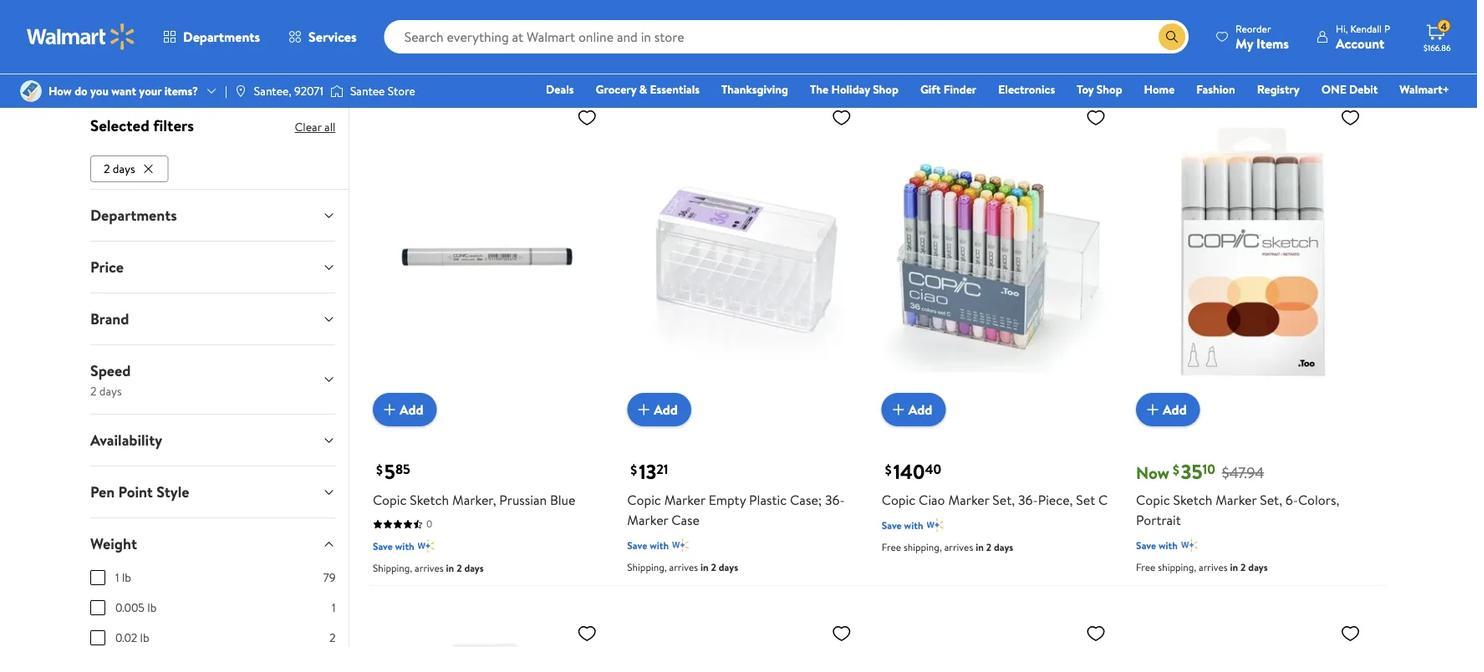 Task type: describe. For each thing, give the bounding box(es) containing it.
my
[[1236, 34, 1254, 52]]

c
[[1099, 491, 1108, 509]]

grocery & essentials link
[[588, 80, 707, 98]]

0
[[426, 517, 432, 531]]

the holiday shop
[[810, 81, 899, 97]]

style
[[156, 481, 189, 502]]

35
[[1181, 457, 1203, 485]]

weight tab
[[77, 518, 349, 569]]

2 36- from the left
[[1018, 491, 1038, 509]]

debit
[[1350, 81, 1378, 97]]

weight
[[90, 533, 137, 554]]

selected
[[90, 115, 149, 136]]

add button for 140
[[882, 393, 946, 426]]

Walmart Site-Wide search field
[[384, 20, 1189, 54]]

weight group
[[90, 569, 335, 647]]

speed tab
[[77, 345, 349, 414]]

6-
[[1286, 491, 1298, 509]]

availability tab
[[77, 414, 349, 465]]

add for 5
[[400, 400, 423, 419]]

pen
[[90, 481, 114, 502]]

$ for 140
[[885, 460, 892, 479]]

grocery & essentials
[[596, 81, 700, 97]]

items
[[1257, 34, 1289, 52]]

$47.94
[[1222, 462, 1264, 483]]

85
[[395, 460, 410, 478]]

$166.86
[[1424, 42, 1451, 53]]

2 down copic ciao marker set, 36-piece, set c
[[986, 540, 992, 554]]

copic sketch marker set, 72-piece set, b, v2 image
[[882, 616, 1113, 647]]

days inside button
[[112, 160, 135, 177]]

toy shop
[[1077, 81, 1123, 97]]

thanksgiving link
[[714, 80, 796, 98]]

0.005 lb
[[115, 599, 156, 616]]

add to favorites list, copic sketch marker, prussian blue image
[[577, 107, 597, 128]]

search icon image
[[1166, 30, 1179, 43]]

21
[[657, 460, 668, 478]]

in left "3+"
[[446, 45, 454, 60]]

gift finder link
[[913, 80, 984, 98]]

with for 140
[[904, 518, 923, 532]]

add to favorites list, copic ciao marker set, 36-piece, set c image
[[1086, 107, 1106, 128]]

days up copic ciao artist marker set, 12-colors, basic 'image'
[[1249, 560, 1268, 574]]

copic for 13
[[627, 491, 661, 509]]

in down copic sketch marker, prussian blue
[[446, 561, 454, 575]]

walmart image
[[27, 23, 135, 50]]

0 horizontal spatial shipping, arrives in 2 days
[[373, 561, 484, 575]]

free shipping, arrives in 2 days for 140
[[882, 540, 1014, 554]]

2 down copic sketch marker, prussian blue
[[457, 561, 462, 575]]

copic ciao artist marker set, 12-colors, basic image
[[1136, 616, 1367, 647]]

add to favorites list, copic sketch marker set, 6-colors, portrait image
[[1341, 107, 1361, 128]]

 image for santee, 92071
[[234, 84, 247, 98]]

copic inside the now $ 35 10 $47.94 copic sketch marker set, 6-colors, portrait
[[1136, 491, 1170, 509]]

in down copic ciao marker set, 36-piece, set c
[[976, 540, 984, 554]]

home
[[1144, 81, 1175, 97]]

4
[[1441, 19, 1447, 33]]

add to favorites list, copic marker empty plastic case; 36-marker case image
[[832, 107, 852, 128]]

all
[[324, 119, 335, 135]]

1 horizontal spatial shipping, arrives in 2 days
[[627, 560, 738, 574]]

2 days
[[103, 160, 135, 177]]

shipping, for 140
[[904, 540, 942, 554]]

plastic
[[749, 491, 787, 509]]

save with for 13
[[627, 538, 669, 552]]

$ for 5
[[376, 460, 383, 479]]

|
[[225, 83, 227, 99]]

40
[[925, 460, 942, 478]]

add for 140
[[909, 400, 932, 419]]

departments button
[[149, 17, 274, 57]]

walmart plus image for 140
[[927, 517, 944, 533]]

electronics link
[[991, 80, 1063, 98]]

10
[[1203, 460, 1216, 478]]

santee, 92071
[[254, 83, 323, 99]]

how do you want your items?
[[48, 83, 198, 99]]

36- inside copic marker empty plastic case; 36- marker case
[[825, 491, 845, 509]]

arrives down 0
[[415, 561, 444, 575]]

save with for $47.94
[[1136, 538, 1178, 552]]

free for $47.94
[[1136, 560, 1156, 574]]

copic classic marker set, 72-piece set, a image
[[627, 616, 858, 647]]

walmart+
[[1400, 81, 1450, 97]]

add button for 13
[[627, 393, 691, 426]]

santee,
[[254, 83, 292, 99]]

finder
[[944, 81, 977, 97]]

free shipping, arrives in 2 days for $47.94
[[1136, 560, 1268, 574]]

one
[[1322, 81, 1347, 97]]

lb for 0.02 lb
[[140, 629, 149, 646]]

arrives down ciao
[[944, 540, 973, 554]]

speed
[[90, 360, 130, 381]]

2 days list item
[[90, 152, 171, 182]]

add to favorites list, copic classic marker set, 72-piece set, a image
[[832, 623, 852, 644]]

0.005
[[115, 599, 144, 616]]

$ 5 85
[[376, 457, 410, 485]]

colors,
[[1298, 491, 1340, 509]]

gift finder
[[920, 81, 977, 97]]

items?
[[164, 83, 198, 99]]

fashion
[[1197, 81, 1236, 97]]

1 set, from the left
[[993, 491, 1015, 509]]

save right services
[[373, 23, 393, 37]]

2 down copic marker empty plastic case; 36- marker case
[[711, 560, 716, 574]]

save with up shipping, arrives in 3+ days
[[373, 23, 414, 37]]

p
[[1384, 21, 1390, 36]]

lb for 1 lb
[[122, 569, 131, 585]]

92071
[[294, 83, 323, 99]]

clear all
[[294, 119, 335, 135]]

want
[[111, 83, 136, 99]]

thanksgiving
[[722, 81, 788, 97]]

1 shop from the left
[[873, 81, 899, 97]]

copic marker empty plastic case; 36-marker case image
[[627, 101, 858, 413]]

2 inside weight group
[[329, 629, 335, 646]]

toy
[[1077, 81, 1094, 97]]

3+
[[457, 45, 468, 60]]

deals
[[546, 81, 574, 97]]

now
[[1136, 461, 1170, 484]]

how
[[48, 83, 72, 99]]

$ for 13
[[631, 460, 637, 479]]

in down copic marker empty plastic case; 36- marker case
[[701, 560, 709, 574]]

weight button
[[77, 518, 349, 569]]

case
[[672, 511, 700, 529]]

empty
[[709, 491, 746, 509]]

pen point style button
[[77, 466, 349, 517]]

reorder my items
[[1236, 21, 1289, 52]]

copic ciao marker set, 36-piece, set c image
[[882, 101, 1113, 413]]

point
[[118, 481, 152, 502]]

add to cart image for 140
[[889, 399, 909, 420]]

applied filters section element
[[90, 115, 194, 136]]

grocery
[[596, 81, 637, 97]]

santee
[[350, 83, 385, 99]]

days inside the speed 2 days
[[99, 382, 121, 399]]

walmart plus image up shipping, arrives in 3+ days
[[418, 22, 435, 39]]

walmart plus image for $47.94
[[1181, 537, 1198, 553]]

pen point style tab
[[77, 466, 349, 517]]

add to favorites list, copic ciao artist marker set, 12-colors, basic image
[[1341, 623, 1361, 644]]

essentials
[[650, 81, 700, 97]]

1 lb
[[115, 569, 131, 585]]

140
[[893, 457, 925, 485]]

add to cart image for 13
[[634, 399, 654, 420]]

brand tab
[[77, 293, 349, 344]]

price button
[[77, 241, 349, 292]]

Search search field
[[384, 20, 1189, 54]]

filters
[[153, 115, 194, 136]]

add to cart image for 5
[[379, 399, 400, 420]]

registry link
[[1250, 80, 1307, 98]]

days down copic marker empty plastic case; 36- marker case
[[719, 560, 738, 574]]



Task type: vqa. For each thing, say whether or not it's contained in the screenshot.
bottommost 1
yes



Task type: locate. For each thing, give the bounding box(es) containing it.
add button up now
[[1136, 393, 1200, 426]]

the holiday shop link
[[803, 80, 906, 98]]

lb right 0.02
[[140, 629, 149, 646]]

holiday
[[832, 81, 870, 97]]

0 vertical spatial free shipping, arrives in 2 days
[[882, 540, 1014, 554]]

marker,
[[452, 491, 496, 509]]

copic ciao marker set, 36-piece, set c
[[882, 491, 1108, 509]]

1 horizontal spatial add to cart image
[[1143, 399, 1163, 420]]

add to favorites list, copic ciao marker set, 6-colors, portrait image
[[577, 623, 597, 644]]

0 vertical spatial 1
[[115, 569, 119, 585]]

arrives down case
[[669, 560, 698, 574]]

2 inside button
[[103, 160, 110, 177]]

2 days button
[[90, 155, 168, 182]]

1 copic from the left
[[373, 491, 407, 509]]

2 down 79
[[329, 629, 335, 646]]

None checkbox
[[90, 600, 105, 615]]

the
[[810, 81, 829, 97]]

sketch inside the now $ 35 10 $47.94 copic sketch marker set, 6-colors, portrait
[[1173, 491, 1213, 509]]

days right "3+"
[[470, 45, 490, 60]]

1 vertical spatial departments
[[90, 205, 176, 225]]

1 horizontal spatial sketch
[[1173, 491, 1213, 509]]

account
[[1336, 34, 1385, 52]]

pen point style
[[90, 481, 189, 502]]

2 sketch from the left
[[1173, 491, 1213, 509]]

0 horizontal spatial departments
[[90, 205, 176, 225]]

save for 13
[[627, 538, 647, 552]]

0 vertical spatial departments
[[183, 28, 260, 46]]

days
[[470, 45, 490, 60], [112, 160, 135, 177], [99, 382, 121, 399], [994, 540, 1014, 554], [719, 560, 738, 574], [1249, 560, 1268, 574], [464, 561, 484, 575]]

services
[[309, 28, 357, 46]]

add to favorites list, copic sketch marker set, 72-piece set, b, v2 image
[[1086, 623, 1106, 644]]

 image right "92071"
[[330, 83, 344, 99]]

save for $47.94
[[1136, 538, 1156, 552]]

add to cart image up "85"
[[379, 399, 400, 420]]

set, left 'piece,'
[[993, 491, 1015, 509]]

1 vertical spatial lb
[[147, 599, 156, 616]]

save down the portrait
[[1136, 538, 1156, 552]]

copic up the portrait
[[1136, 491, 1170, 509]]

&
[[639, 81, 647, 97]]

free for 140
[[882, 540, 901, 554]]

marker right ciao
[[948, 491, 990, 509]]

with down $ 13 21
[[650, 538, 669, 552]]

price tab
[[77, 241, 349, 292]]

$ 13 21
[[631, 457, 668, 485]]

2 add to cart image from the left
[[1143, 399, 1163, 420]]

days up copic ciao marker set, 6-colors, portrait image
[[464, 561, 484, 575]]

13
[[639, 457, 657, 485]]

save down 5
[[373, 539, 393, 553]]

save with
[[373, 23, 414, 37], [882, 518, 923, 532], [627, 538, 669, 552], [1136, 538, 1178, 552], [373, 539, 414, 553]]

2 down selected
[[103, 160, 110, 177]]

santee store
[[350, 83, 415, 99]]

0 horizontal spatial set,
[[993, 491, 1015, 509]]

1 add to cart image from the left
[[379, 399, 400, 420]]

set, left 6-
[[1260, 491, 1283, 509]]

clear all button
[[294, 114, 335, 140]]

marker down $47.94
[[1216, 491, 1257, 509]]

2 inside the speed 2 days
[[90, 382, 96, 399]]

0 horizontal spatial shipping,
[[904, 540, 942, 554]]

1 36- from the left
[[825, 491, 845, 509]]

1 add to cart image from the left
[[634, 399, 654, 420]]

free shipping, arrives in 2 days down the portrait
[[1136, 560, 1268, 574]]

marker up case
[[664, 491, 705, 509]]

$ left 140
[[885, 460, 892, 479]]

add up 35
[[1163, 400, 1187, 419]]

sketch down 35
[[1173, 491, 1213, 509]]

add button up $ 140 40
[[882, 393, 946, 426]]

36- left set
[[1018, 491, 1038, 509]]

walmart+ link
[[1392, 80, 1457, 98]]

brand
[[90, 308, 129, 329]]

walmart plus image
[[418, 22, 435, 39], [927, 517, 944, 533], [672, 537, 689, 553], [1181, 537, 1198, 553], [418, 537, 435, 554]]

with down the portrait
[[1159, 538, 1178, 552]]

copic ciao marker set, 6-colors, portrait image
[[373, 616, 604, 647]]

free
[[882, 540, 901, 554], [1136, 560, 1156, 574]]

shipping, down ciao
[[904, 540, 942, 554]]

with for $47.94
[[1159, 538, 1178, 552]]

save with down the '$ 5 85'
[[373, 539, 414, 553]]

copic for 5
[[373, 491, 407, 509]]

2 copic from the left
[[627, 491, 661, 509]]

prussian
[[499, 491, 547, 509]]

 image for how do you want your items?
[[20, 80, 42, 102]]

1 up 0.005
[[115, 569, 119, 585]]

1 vertical spatial free shipping, arrives in 2 days
[[1136, 560, 1268, 574]]

3 $ from the left
[[885, 460, 892, 479]]

2 add from the left
[[654, 400, 678, 419]]

1 sketch from the left
[[410, 491, 449, 509]]

kendall
[[1351, 21, 1382, 36]]

 image for santee store
[[330, 83, 344, 99]]

0 horizontal spatial shop
[[873, 81, 899, 97]]

with down ciao
[[904, 518, 923, 532]]

electronics
[[999, 81, 1055, 97]]

one debit link
[[1314, 80, 1386, 98]]

you
[[90, 83, 109, 99]]

lb for 0.005 lb
[[147, 599, 156, 616]]

$ left 35
[[1173, 460, 1180, 479]]

copic for 140
[[882, 491, 916, 509]]

add up 21
[[654, 400, 678, 419]]

save for 140
[[882, 518, 902, 532]]

0 horizontal spatial sketch
[[410, 491, 449, 509]]

$ inside the now $ 35 10 $47.94 copic sketch marker set, 6-colors, portrait
[[1173, 460, 1180, 479]]

shop right holiday
[[873, 81, 899, 97]]

add for 13
[[654, 400, 678, 419]]

set
[[1076, 491, 1095, 509]]

1 horizontal spatial shop
[[1097, 81, 1123, 97]]

1 horizontal spatial shipping,
[[1158, 560, 1197, 574]]

1 horizontal spatial 36-
[[1018, 491, 1038, 509]]

add to cart image
[[634, 399, 654, 420], [889, 399, 909, 420]]

add up 40
[[909, 400, 932, 419]]

walmart plus image down 0
[[418, 537, 435, 554]]

2 down speed
[[90, 382, 96, 399]]

1 vertical spatial shipping,
[[1158, 560, 1197, 574]]

copic sketch marker, prussian blue image
[[373, 101, 604, 413]]

save with for 140
[[882, 518, 923, 532]]

lb up 0.005
[[122, 569, 131, 585]]

free down 140
[[882, 540, 901, 554]]

$ inside the '$ 5 85'
[[376, 460, 383, 479]]

save down 13
[[627, 538, 647, 552]]

save
[[373, 23, 393, 37], [882, 518, 902, 532], [627, 538, 647, 552], [1136, 538, 1156, 552], [373, 539, 393, 553]]

4 copic from the left
[[1136, 491, 1170, 509]]

$ left 5
[[376, 460, 383, 479]]

departments button
[[77, 190, 349, 241]]

your
[[139, 83, 162, 99]]

piece,
[[1038, 491, 1073, 509]]

 image left how
[[20, 80, 42, 102]]

departments inside dropdown button
[[90, 205, 176, 225]]

save with down the portrait
[[1136, 538, 1178, 552]]

2 shop from the left
[[1097, 81, 1123, 97]]

departments up | on the top left of page
[[183, 28, 260, 46]]

 image right | on the top left of page
[[234, 84, 247, 98]]

add up "85"
[[400, 400, 423, 419]]

set, inside the now $ 35 10 $47.94 copic sketch marker set, 6-colors, portrait
[[1260, 491, 1283, 509]]

departments
[[183, 28, 260, 46], [90, 205, 176, 225]]

4 add button from the left
[[1136, 393, 1200, 426]]

copic down 5
[[373, 491, 407, 509]]

2 vertical spatial lb
[[140, 629, 149, 646]]

1
[[115, 569, 119, 585], [331, 599, 335, 616]]

0 vertical spatial lb
[[122, 569, 131, 585]]

lb right 0.005
[[147, 599, 156, 616]]

shipping, arrives in 2 days
[[627, 560, 738, 574], [373, 561, 484, 575]]

sketch up 0
[[410, 491, 449, 509]]

1 horizontal spatial departments
[[183, 28, 260, 46]]

shipping, down the portrait
[[1158, 560, 1197, 574]]

shop right toy
[[1097, 81, 1123, 97]]

none checkbox inside weight group
[[90, 600, 105, 615]]

walmart plus image down ciao
[[927, 517, 944, 533]]

$ inside $ 13 21
[[631, 460, 637, 479]]

shipping, arrives in 3+ days
[[373, 45, 490, 60]]

fashion link
[[1189, 80, 1243, 98]]

free shipping, arrives in 2 days down ciao
[[882, 540, 1014, 554]]

2 $ from the left
[[631, 460, 637, 479]]

gift
[[920, 81, 941, 97]]

days down copic ciao marker set, 36-piece, set c
[[994, 540, 1014, 554]]

arrives left "3+"
[[415, 45, 444, 60]]

add to cart image up now
[[1143, 399, 1163, 420]]

departments inside popup button
[[183, 28, 260, 46]]

save with down 13
[[627, 538, 669, 552]]

with down the '$ 5 85'
[[395, 539, 414, 553]]

blue
[[550, 491, 576, 509]]

1 horizontal spatial set,
[[1260, 491, 1283, 509]]

0 horizontal spatial 1
[[115, 569, 119, 585]]

walmart plus image for 13
[[672, 537, 689, 553]]

one debit
[[1322, 81, 1378, 97]]

speed 2 days
[[90, 360, 130, 399]]

1 vertical spatial 1
[[331, 599, 335, 616]]

deals link
[[539, 80, 582, 98]]

selected filters
[[90, 115, 194, 136]]

with up shipping, arrives in 3+ days
[[395, 23, 414, 37]]

with
[[395, 23, 414, 37], [904, 518, 923, 532], [650, 538, 669, 552], [1159, 538, 1178, 552], [395, 539, 414, 553]]

1 add button from the left
[[373, 393, 437, 426]]

departments tab
[[77, 190, 349, 241]]

copic down 13
[[627, 491, 661, 509]]

departments down 2 days button
[[90, 205, 176, 225]]

walmart plus image down the now $ 35 10 $47.94 copic sketch marker set, 6-colors, portrait
[[1181, 537, 1198, 553]]

add to cart image
[[379, 399, 400, 420], [1143, 399, 1163, 420]]

hi,
[[1336, 21, 1348, 36]]

in up copic ciao artist marker set, 12-colors, basic 'image'
[[1230, 560, 1238, 574]]

marker left case
[[627, 511, 668, 529]]

home link
[[1137, 80, 1183, 98]]

lb
[[122, 569, 131, 585], [147, 599, 156, 616], [140, 629, 149, 646]]

save with down ciao
[[882, 518, 923, 532]]

2 set, from the left
[[1260, 491, 1283, 509]]

price
[[90, 256, 123, 277]]

do
[[75, 83, 88, 99]]

$ left 13
[[631, 460, 637, 479]]

1 down 79
[[331, 599, 335, 616]]

days down selected
[[112, 160, 135, 177]]

0 vertical spatial free
[[882, 540, 901, 554]]

1 horizontal spatial 1
[[331, 599, 335, 616]]

copic sketch marker, prussian blue
[[373, 491, 576, 509]]

1 for 1 lb
[[115, 569, 119, 585]]

0 horizontal spatial add to cart image
[[634, 399, 654, 420]]

2 add to cart image from the left
[[889, 399, 909, 420]]

arrives
[[415, 45, 444, 60], [944, 540, 973, 554], [669, 560, 698, 574], [1199, 560, 1228, 574], [415, 561, 444, 575]]

registry
[[1257, 81, 1300, 97]]

0 vertical spatial shipping,
[[904, 540, 942, 554]]

36- right case;
[[825, 491, 845, 509]]

add button
[[373, 393, 437, 426], [627, 393, 691, 426], [882, 393, 946, 426], [1136, 393, 1200, 426]]

$ 140 40
[[885, 457, 942, 485]]

1 $ from the left
[[376, 460, 383, 479]]

add button up "85"
[[373, 393, 437, 426]]

2
[[103, 160, 110, 177], [90, 382, 96, 399], [986, 540, 992, 554], [711, 560, 716, 574], [1241, 560, 1246, 574], [457, 561, 462, 575], [329, 629, 335, 646]]

0 horizontal spatial  image
[[20, 80, 42, 102]]

case;
[[790, 491, 822, 509]]

availability
[[90, 429, 162, 450]]

0 horizontal spatial 36-
[[825, 491, 845, 509]]

0 horizontal spatial free shipping, arrives in 2 days
[[882, 540, 1014, 554]]

0 horizontal spatial add to cart image
[[379, 399, 400, 420]]

save down 140
[[882, 518, 902, 532]]

1 for 1
[[331, 599, 335, 616]]

walmart plus image down case
[[672, 537, 689, 553]]

$ inside $ 140 40
[[885, 460, 892, 479]]

add to cart image up 13
[[634, 399, 654, 420]]

add to cart image up 140
[[889, 399, 909, 420]]

 image
[[20, 80, 42, 102], [330, 83, 344, 99], [234, 84, 247, 98]]

2 add button from the left
[[627, 393, 691, 426]]

36-
[[825, 491, 845, 509], [1018, 491, 1038, 509]]

2 horizontal spatial  image
[[330, 83, 344, 99]]

0.02 lb
[[115, 629, 149, 646]]

1 horizontal spatial free shipping, arrives in 2 days
[[1136, 560, 1268, 574]]

copic sketch marker set, 6-colors, portrait image
[[1136, 101, 1367, 413]]

0 horizontal spatial free
[[882, 540, 901, 554]]

5
[[384, 457, 395, 485]]

$
[[376, 460, 383, 479], [631, 460, 637, 479], [885, 460, 892, 479], [1173, 460, 1180, 479]]

set,
[[993, 491, 1015, 509], [1260, 491, 1283, 509]]

3 copic from the left
[[882, 491, 916, 509]]

shipping, for $47.94
[[1158, 560, 1197, 574]]

copic inside copic marker empty plastic case; 36- marker case
[[627, 491, 661, 509]]

days down speed
[[99, 382, 121, 399]]

shipping, arrives in 2 days down case
[[627, 560, 738, 574]]

add button for 5
[[373, 393, 437, 426]]

4 $ from the left
[[1173, 460, 1180, 479]]

with for 13
[[650, 538, 669, 552]]

79
[[323, 569, 335, 585]]

add to cart image for $47.94
[[1143, 399, 1163, 420]]

4 add from the left
[[1163, 400, 1187, 419]]

1 vertical spatial free
[[1136, 560, 1156, 574]]

free down the portrait
[[1136, 560, 1156, 574]]

copic marker empty plastic case; 36- marker case
[[627, 491, 845, 529]]

3 add from the left
[[909, 400, 932, 419]]

1 add from the left
[[400, 400, 423, 419]]

2 up copic ciao artist marker set, 12-colors, basic 'image'
[[1241, 560, 1246, 574]]

None checkbox
[[90, 570, 105, 585], [90, 630, 105, 645], [90, 570, 105, 585], [90, 630, 105, 645]]

arrives up copic ciao artist marker set, 12-colors, basic 'image'
[[1199, 560, 1228, 574]]

1 horizontal spatial add to cart image
[[889, 399, 909, 420]]

marker inside the now $ 35 10 $47.94 copic sketch marker set, 6-colors, portrait
[[1216, 491, 1257, 509]]

reorder
[[1236, 21, 1271, 36]]

add button up 21
[[627, 393, 691, 426]]

copic down 140
[[882, 491, 916, 509]]

1 horizontal spatial free
[[1136, 560, 1156, 574]]

1 horizontal spatial  image
[[234, 84, 247, 98]]

toy shop link
[[1070, 80, 1130, 98]]

3 add button from the left
[[882, 393, 946, 426]]

availability button
[[77, 414, 349, 465]]

clear
[[294, 119, 321, 135]]

shipping, arrives in 2 days down 0
[[373, 561, 484, 575]]

ciao
[[919, 491, 945, 509]]



